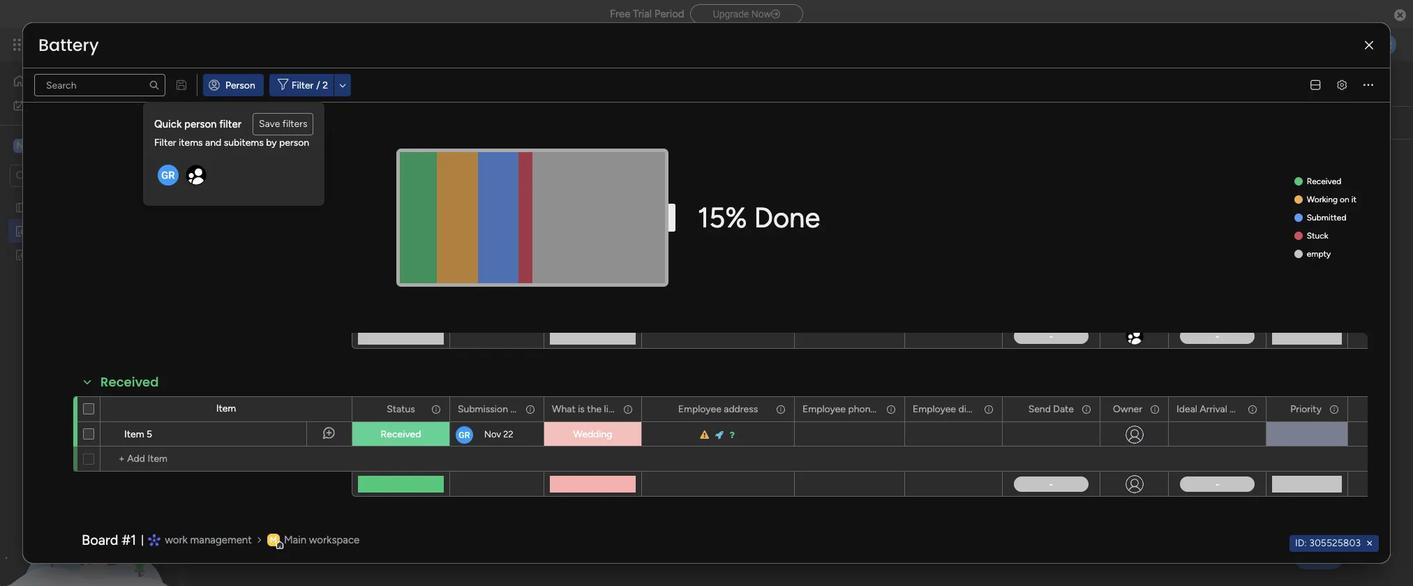 Task type: describe. For each thing, give the bounding box(es) containing it.
it
[[1352, 195, 1357, 205]]

Priority field
[[1288, 402, 1326, 417]]

subitems
[[224, 137, 264, 149]]

priority
[[1291, 403, 1322, 415]]

is
[[578, 403, 585, 415]]

1 private dashboard image from the top
[[15, 224, 28, 238]]

15% done
[[698, 201, 821, 235]]

on
[[1341, 195, 1350, 205]]

/
[[317, 79, 320, 91]]

packages
[[117, 201, 159, 213]]

dapulse x slim image
[[1366, 40, 1374, 51]]

number
[[879, 403, 912, 415]]

What is the life event? field
[[549, 402, 650, 417]]

connected
[[323, 117, 370, 128]]

Send Date field
[[1025, 402, 1078, 417]]

column information image for owner
[[1150, 404, 1161, 415]]

options image for submission date
[[524, 398, 534, 421]]

column information image for send date
[[1082, 404, 1093, 415]]

add
[[227, 117, 245, 128]]

save
[[259, 118, 280, 130]]

id: 305525734 element
[[390, 253, 478, 270]]

lifecycle
[[78, 201, 115, 213]]

2
[[323, 79, 328, 91]]

free trial period
[[610, 8, 685, 20]]

widget
[[247, 117, 278, 128]]

more dots image
[[1364, 80, 1374, 90]]

workspace image
[[13, 138, 27, 153]]

my work
[[31, 99, 68, 111]]

305525734
[[410, 256, 460, 267]]

work dashboard
[[230, 68, 414, 99]]

15%
[[698, 201, 748, 235]]

date for submission date
[[511, 403, 531, 415]]

Received field
[[97, 374, 162, 392]]

employee lifecycle packages list box
[[0, 193, 178, 455]]

help button
[[1295, 547, 1344, 570]]

status
[[387, 403, 415, 415]]

Employee dietary restriction field
[[910, 402, 1037, 417]]

submission date
[[458, 403, 531, 415]]

1 horizontal spatial person
[[279, 137, 309, 149]]

1,500
[[310, 203, 373, 233]]

stuck
[[1308, 231, 1329, 241]]

working
[[1308, 195, 1339, 205]]

management
[[190, 534, 252, 547]]

life
[[604, 403, 618, 415]]

22
[[504, 429, 514, 440]]

more dots image
[[463, 160, 473, 171]]

quick person filter
[[154, 118, 242, 130]]

question image
[[730, 431, 736, 440]]

date for send date
[[1054, 403, 1075, 415]]

item for item
[[216, 403, 236, 415]]

employee dietary restriction
[[913, 403, 1037, 415]]

boards
[[372, 117, 402, 128]]

options image for priority
[[1329, 398, 1339, 421]]

arrow down image
[[335, 77, 351, 94]]

items
[[179, 137, 203, 149]]

trial
[[633, 8, 652, 20]]

column information image for employee address
[[776, 404, 787, 415]]

received inside received field
[[101, 374, 159, 391]]

now
[[752, 8, 772, 20]]

period
[[655, 8, 685, 20]]

event?
[[620, 403, 650, 415]]

Filter dashboard by text search field
[[422, 112, 554, 134]]

+ Add Item text field
[[108, 451, 346, 468]]

employee for employee dietary restriction
[[913, 403, 957, 415]]

nov 22
[[485, 429, 514, 440]]

v2 settings line image
[[1338, 80, 1348, 90]]

filter for filter items and subitems by person
[[154, 137, 176, 149]]

options image for send date
[[1081, 398, 1091, 421]]

work
[[230, 68, 286, 99]]

work dashboard banner
[[185, 61, 1414, 140]]

help
[[1307, 551, 1332, 565]]

monday button
[[36, 27, 223, 63]]

board #1
[[82, 532, 136, 549]]

arrival
[[1200, 403, 1228, 415]]

0 vertical spatial person
[[184, 118, 217, 130]]

work management
[[165, 534, 252, 547]]

employee for employee phone number
[[803, 403, 846, 415]]

board
[[82, 532, 118, 549]]

id: for id: 305525734
[[395, 256, 407, 267]]

working on it
[[1308, 195, 1357, 205]]

quick
[[154, 118, 182, 130]]

address
[[724, 403, 758, 415]]

column information image for status
[[431, 404, 442, 415]]

home button
[[8, 70, 150, 92]]

my work button
[[8, 94, 150, 116]]

warning image
[[701, 431, 711, 440]]

ideal
[[1177, 403, 1198, 415]]

employee lifecycle packages
[[33, 201, 159, 213]]

restriction
[[992, 403, 1037, 415]]

workspace
[[309, 534, 360, 547]]

filter / 2
[[292, 79, 328, 91]]

phone
[[849, 403, 876, 415]]

Ideal Arrival Date field
[[1174, 402, 1251, 417]]

3 date from the left
[[1230, 403, 1251, 415]]

select product image
[[13, 38, 27, 52]]

employee phone number
[[803, 403, 912, 415]]

person
[[226, 79, 255, 91]]

#1
[[122, 532, 136, 549]]

upgrade now link
[[690, 4, 804, 24]]

lottie animation element
[[0, 445, 178, 587]]



Task type: vqa. For each thing, say whether or not it's contained in the screenshot.
Board #1 link
no



Task type: locate. For each thing, give the bounding box(es) containing it.
options image for what is the life event?
[[622, 398, 632, 421]]

home
[[32, 75, 59, 87]]

3 connected boards
[[315, 117, 402, 128]]

date
[[511, 403, 531, 415], [1054, 403, 1075, 415], [1230, 403, 1251, 415]]

upgrade
[[713, 8, 749, 20]]

Status field
[[383, 402, 419, 417]]

options image for owner
[[1149, 398, 1159, 421]]

work right |
[[165, 534, 188, 547]]

1 date from the left
[[511, 403, 531, 415]]

1 horizontal spatial received
[[381, 429, 421, 441]]

greg robinson image
[[1375, 34, 1397, 56]]

0 horizontal spatial filter
[[154, 137, 176, 149]]

id: 305525803 element
[[1290, 536, 1380, 552]]

1 horizontal spatial item
[[216, 403, 236, 415]]

filter
[[219, 118, 242, 130]]

received up working on the right of page
[[1308, 177, 1342, 186]]

date right the arrival
[[1230, 403, 1251, 415]]

received
[[1308, 177, 1342, 186], [101, 374, 159, 391], [381, 429, 421, 441]]

Work Dashboard field
[[226, 68, 417, 99]]

id: 305525734
[[395, 256, 460, 267]]

owner
[[1114, 403, 1143, 415]]

remove image inside id: 305525734 element
[[464, 256, 475, 267]]

options image for status
[[430, 398, 440, 421]]

my
[[31, 99, 44, 111]]

main
[[284, 534, 307, 547]]

0 horizontal spatial item
[[124, 429, 144, 441]]

4 column information image from the left
[[1082, 404, 1093, 415]]

2 vertical spatial received
[[381, 429, 421, 441]]

n
[[16, 139, 24, 151]]

employee up warning icon
[[679, 403, 722, 415]]

options image for employee address
[[775, 398, 785, 421]]

v2 split view image
[[1311, 80, 1321, 90]]

1 vertical spatial filter
[[154, 137, 176, 149]]

options image right status field
[[430, 398, 440, 421]]

id: 305525803
[[1296, 538, 1362, 550]]

id:
[[395, 256, 407, 267], [1296, 538, 1308, 550]]

ideal arrival date
[[1177, 403, 1251, 415]]

search image
[[149, 80, 160, 91]]

remove image inside id: 305525803 element
[[1365, 538, 1376, 550]]

nov
[[485, 429, 501, 440]]

3 connected boards button
[[289, 112, 408, 134]]

1 vertical spatial private dashboard image
[[15, 248, 28, 261]]

1 column information image from the left
[[525, 404, 536, 415]]

date right send at bottom
[[1054, 403, 1075, 415]]

4 options image from the left
[[1329, 398, 1339, 421]]

column information image for what is the life event?
[[623, 404, 634, 415]]

received down status field
[[381, 429, 421, 441]]

column information image right the arrival
[[1248, 404, 1259, 415]]

0 vertical spatial filter
[[292, 79, 314, 91]]

share button
[[1306, 72, 1364, 94]]

column information image
[[431, 404, 442, 415], [623, 404, 634, 415], [984, 404, 995, 415], [1248, 404, 1259, 415]]

upgrade now
[[713, 8, 772, 20]]

0 horizontal spatial remove image
[[464, 256, 475, 267]]

0 vertical spatial work
[[47, 99, 68, 111]]

2 options image from the left
[[1081, 398, 1091, 421]]

Employee address field
[[675, 402, 762, 417]]

received up item 5 in the bottom left of the page
[[101, 374, 159, 391]]

send date
[[1029, 403, 1075, 415]]

remove image for id: 305525734
[[464, 256, 475, 267]]

0 vertical spatial received
[[1308, 177, 1342, 186]]

item
[[216, 403, 236, 415], [124, 429, 144, 441]]

0 horizontal spatial received
[[101, 374, 159, 391]]

5
[[147, 429, 152, 441]]

filter down quick
[[154, 137, 176, 149]]

1 column information image from the left
[[431, 404, 442, 415]]

add widget
[[227, 117, 278, 128]]

1 horizontal spatial remove image
[[1365, 538, 1376, 550]]

employee for employee lifecycle packages
[[33, 201, 76, 213]]

options image right the address
[[775, 398, 785, 421]]

1 vertical spatial work
[[165, 534, 188, 547]]

column information image right 'phone'
[[886, 404, 897, 415]]

options image for employee phone number
[[885, 398, 895, 421]]

workspace image
[[267, 534, 280, 547]]

Owner field
[[1110, 402, 1147, 417]]

1 horizontal spatial date
[[1054, 403, 1075, 415]]

options image right the arrival
[[1247, 398, 1257, 421]]

item left 5
[[124, 429, 144, 441]]

person up items
[[184, 118, 217, 130]]

dietary
[[959, 403, 989, 415]]

free
[[610, 8, 631, 20]]

work
[[47, 99, 68, 111], [165, 534, 188, 547]]

2 horizontal spatial date
[[1230, 403, 1251, 415]]

employee left 'phone'
[[803, 403, 846, 415]]

6 column information image from the left
[[1329, 404, 1341, 415]]

empty
[[1308, 249, 1332, 259]]

column information image for employee phone number
[[886, 404, 897, 415]]

private dashboard image
[[206, 75, 223, 92]]

filter left /
[[292, 79, 314, 91]]

0 vertical spatial item
[[216, 403, 236, 415]]

what
[[552, 403, 576, 415]]

0 horizontal spatial id:
[[395, 256, 407, 267]]

column information image right priority field on the bottom
[[1329, 404, 1341, 415]]

2 horizontal spatial received
[[1308, 177, 1342, 186]]

save filters
[[259, 118, 308, 130]]

options image for ideal arrival date
[[1247, 398, 1257, 421]]

item 5
[[124, 429, 152, 441]]

send
[[1029, 403, 1051, 415]]

column information image for submission date
[[525, 404, 536, 415]]

rocket image
[[716, 431, 725, 440]]

work inside button
[[47, 99, 68, 111]]

dapulse rightstroke image
[[772, 9, 781, 20]]

column information image right owner "field" at the bottom right of the page
[[1150, 404, 1161, 415]]

remove image for id: 305525803
[[1365, 538, 1376, 550]]

what is the life event?
[[552, 403, 650, 415]]

item for item 5
[[124, 429, 144, 441]]

options image right 'phone'
[[885, 398, 895, 421]]

3
[[315, 117, 320, 128]]

options image left send at bottom
[[983, 398, 993, 421]]

filters
[[283, 118, 308, 130]]

Submission Date field
[[455, 402, 531, 417]]

options image for employee dietary restriction
[[983, 398, 993, 421]]

column information image
[[525, 404, 536, 415], [776, 404, 787, 415], [886, 404, 897, 415], [1082, 404, 1093, 415], [1150, 404, 1161, 415], [1329, 404, 1341, 415]]

submission
[[458, 403, 508, 415]]

id: up help on the bottom
[[1296, 538, 1308, 550]]

|
[[141, 534, 144, 547]]

3 column information image from the left
[[984, 404, 995, 415]]

employee inside list box
[[33, 201, 76, 213]]

1 vertical spatial person
[[279, 137, 309, 149]]

id: left the 305525734
[[395, 256, 407, 267]]

person
[[184, 118, 217, 130], [279, 137, 309, 149]]

date inside field
[[1054, 403, 1075, 415]]

add widget button
[[202, 112, 283, 134]]

public board image
[[15, 201, 28, 214]]

m
[[270, 535, 277, 545]]

monday
[[62, 36, 110, 52]]

options image left what
[[524, 398, 534, 421]]

column information image right the send date field
[[1082, 404, 1093, 415]]

options image right owner "field" at the bottom right of the page
[[1149, 398, 1159, 421]]

2 column information image from the left
[[623, 404, 634, 415]]

and
[[205, 137, 221, 149]]

Filter dashboard by text search field
[[34, 74, 165, 96]]

share
[[1332, 77, 1357, 89]]

0 horizontal spatial person
[[184, 118, 217, 130]]

options image right life on the left of the page
[[622, 398, 632, 421]]

2 private dashboard image from the top
[[15, 248, 28, 261]]

employee for employee address
[[679, 403, 722, 415]]

battery
[[38, 34, 99, 57]]

lottie animation image
[[0, 445, 178, 587]]

date up 22
[[511, 403, 531, 415]]

employee address
[[679, 403, 758, 415]]

the
[[587, 403, 602, 415]]

employee left dietary
[[913, 403, 957, 415]]

1 horizontal spatial filter
[[292, 79, 314, 91]]

filter for filter / 2
[[292, 79, 314, 91]]

private dashboard image
[[15, 224, 28, 238], [15, 248, 28, 261]]

save filters button
[[253, 113, 314, 135]]

filter items and subitems by person
[[154, 137, 309, 149]]

3 options image from the left
[[1149, 398, 1159, 421]]

remove image right the 305525734
[[464, 256, 475, 267]]

option
[[0, 195, 178, 198]]

person button
[[203, 74, 264, 96]]

submitted
[[1308, 213, 1347, 223]]

0 vertical spatial private dashboard image
[[15, 224, 28, 238]]

1 vertical spatial item
[[124, 429, 144, 441]]

2 date from the left
[[1054, 403, 1075, 415]]

options image right the send date field
[[1081, 398, 1091, 421]]

column information image right the address
[[776, 404, 787, 415]]

1 options image from the left
[[885, 398, 895, 421]]

column information image right status field
[[431, 404, 442, 415]]

options image
[[885, 398, 895, 421], [1081, 398, 1091, 421], [1149, 398, 1159, 421], [1329, 398, 1339, 421]]

remove image right 305525803
[[1365, 538, 1376, 550]]

work right my
[[47, 99, 68, 111]]

1 horizontal spatial id:
[[1296, 538, 1308, 550]]

1 vertical spatial remove image
[[1365, 538, 1376, 550]]

305525803
[[1310, 538, 1362, 550]]

column information image left send at bottom
[[984, 404, 995, 415]]

0 horizontal spatial date
[[511, 403, 531, 415]]

0 vertical spatial remove image
[[464, 256, 475, 267]]

column information image left what
[[525, 404, 536, 415]]

dapulse close image
[[1395, 8, 1407, 22]]

dashboard
[[291, 68, 414, 99]]

employee
[[33, 201, 76, 213], [679, 403, 722, 415], [803, 403, 846, 415], [913, 403, 957, 415]]

0 horizontal spatial work
[[47, 99, 68, 111]]

wedding
[[574, 429, 613, 441]]

options image right priority field on the bottom
[[1329, 398, 1339, 421]]

remove image
[[464, 256, 475, 267], [1365, 538, 1376, 550]]

Employee phone number field
[[799, 402, 912, 417]]

person down filters
[[279, 137, 309, 149]]

employee right public board image
[[33, 201, 76, 213]]

3 column information image from the left
[[886, 404, 897, 415]]

options image
[[430, 398, 440, 421], [524, 398, 534, 421], [622, 398, 632, 421], [775, 398, 785, 421], [1247, 398, 1257, 421], [983, 398, 993, 421]]

column information image right life on the left of the page
[[623, 404, 634, 415]]

column information image for employee dietary restriction
[[984, 404, 995, 415]]

0 vertical spatial id:
[[395, 256, 407, 267]]

1 horizontal spatial work
[[165, 534, 188, 547]]

1 vertical spatial id:
[[1296, 538, 1308, 550]]

item up + add item text box
[[216, 403, 236, 415]]

column information image for ideal arrival date
[[1248, 404, 1259, 415]]

1 vertical spatial received
[[101, 374, 159, 391]]

2 column information image from the left
[[776, 404, 787, 415]]

None search field
[[34, 74, 165, 96]]

n button
[[10, 134, 139, 157]]

5 column information image from the left
[[1150, 404, 1161, 415]]

4 column information image from the left
[[1248, 404, 1259, 415]]

main workspace
[[284, 534, 360, 547]]

Battery field
[[35, 34, 102, 57]]

by
[[266, 137, 277, 149]]

id: for id: 305525803
[[1296, 538, 1308, 550]]

column information image for priority
[[1329, 404, 1341, 415]]



